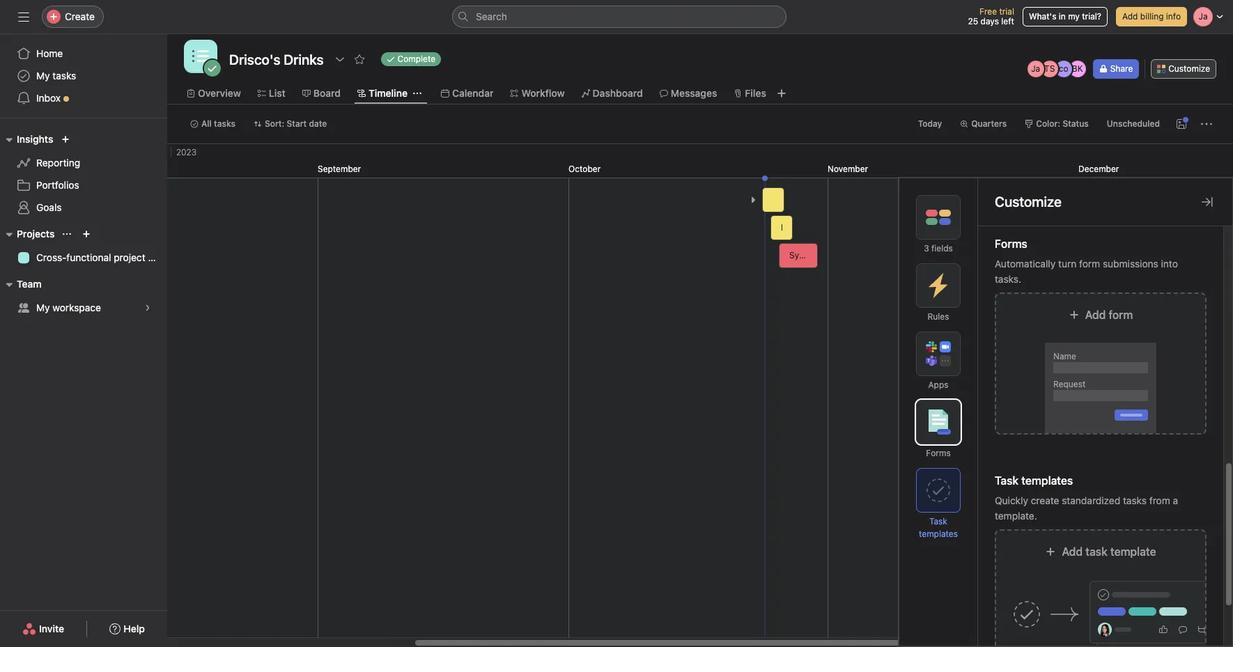 Task type: vqa. For each thing, say whether or not it's contained in the screenshot.
Add for Add billing info
yes



Task type: locate. For each thing, give the bounding box(es) containing it.
my workspace
[[36, 302, 101, 314]]

inbox
[[36, 92, 61, 104]]

today
[[919, 119, 943, 129]]

form
[[1080, 258, 1101, 270], [1109, 309, 1134, 321]]

add billing info button
[[1117, 7, 1188, 26]]

tasks left from
[[1124, 495, 1147, 507]]

name
[[1054, 351, 1077, 362]]

0 horizontal spatial tasks
[[53, 70, 76, 82]]

0 vertical spatial form
[[1080, 258, 1101, 270]]

3
[[924, 243, 930, 254]]

my inside teams element
[[36, 302, 50, 314]]

tasks.
[[995, 273, 1022, 285]]

customize up the automatically
[[995, 194, 1062, 210]]

add form
[[1086, 309, 1134, 321]]

tasks down home
[[53, 70, 76, 82]]

ja
[[1032, 63, 1041, 74]]

add left billing
[[1123, 11, 1139, 22]]

3 fields
[[924, 243, 954, 254]]

board link
[[302, 86, 341, 101]]

0 horizontal spatial add
[[1063, 546, 1083, 558]]

2 vertical spatial add
[[1063, 546, 1083, 558]]

my down team
[[36, 302, 50, 314]]

tab actions image
[[413, 89, 422, 98]]

None text field
[[226, 47, 327, 72]]

trial
[[1000, 6, 1015, 17]]

tasks
[[53, 70, 76, 82], [214, 119, 236, 129], [1124, 495, 1147, 507]]

my up inbox
[[36, 70, 50, 82]]

0 vertical spatial add
[[1123, 11, 1139, 22]]

1 vertical spatial tasks
[[214, 119, 236, 129]]

forms up the automatically
[[995, 238, 1028, 250]]

cross-functional project plan
[[36, 252, 167, 264]]

plan
[[148, 252, 167, 264]]

add task template button
[[990, 530, 1213, 648]]

1 vertical spatial customize
[[995, 194, 1062, 210]]

new image
[[62, 135, 70, 144]]

trial?
[[1083, 11, 1102, 22]]

task templates
[[995, 475, 1074, 487]]

1 horizontal spatial tasks
[[214, 119, 236, 129]]

add down 'automatically turn form submissions into tasks.'
[[1086, 309, 1107, 321]]

0 horizontal spatial form
[[1080, 258, 1101, 270]]

more actions image
[[1202, 119, 1213, 130]]

status
[[1063, 119, 1089, 129]]

inbox link
[[8, 87, 159, 109]]

list
[[269, 87, 286, 99]]

tasks inside all tasks dropdown button
[[214, 119, 236, 129]]

1 horizontal spatial add
[[1086, 309, 1107, 321]]

projects button
[[0, 226, 55, 243]]

1 my from the top
[[36, 70, 50, 82]]

a
[[1174, 495, 1179, 507]]

quickly create standardized tasks from a template.
[[995, 495, 1179, 522]]

tasks inside my tasks link
[[53, 70, 76, 82]]

1 vertical spatial my
[[36, 302, 50, 314]]

hide sidebar image
[[18, 11, 29, 22]]

form right turn
[[1080, 258, 1101, 270]]

into
[[1162, 258, 1179, 270]]

dashboard
[[593, 87, 643, 99]]

1 horizontal spatial customize
[[1169, 63, 1211, 74]]

date
[[309, 119, 327, 129]]

rules
[[928, 312, 950, 322]]

2 vertical spatial tasks
[[1124, 495, 1147, 507]]

tasks for all tasks
[[214, 119, 236, 129]]

automatically
[[995, 258, 1056, 270]]

my for my tasks
[[36, 70, 50, 82]]

share button
[[1094, 59, 1140, 79]]

my inside 'global' "element"
[[36, 70, 50, 82]]

functional
[[66, 252, 111, 264]]

messages link
[[660, 86, 718, 101]]

1 vertical spatial form
[[1109, 309, 1134, 321]]

tasks right all
[[214, 119, 236, 129]]

search button
[[452, 6, 787, 28]]

0 vertical spatial customize
[[1169, 63, 1211, 74]]

timeline
[[369, 87, 408, 99]]

home link
[[8, 43, 159, 65]]

1 vertical spatial add
[[1086, 309, 1107, 321]]

calendar
[[452, 87, 494, 99]]

calendar link
[[441, 86, 494, 101]]

add for add billing info
[[1123, 11, 1139, 22]]

portfolios link
[[8, 174, 159, 197]]

overview link
[[187, 86, 241, 101]]

create
[[65, 10, 95, 22]]

1 vertical spatial forms
[[927, 448, 951, 459]]

request
[[1054, 379, 1086, 390]]

search
[[476, 10, 507, 22]]

new project or portfolio image
[[83, 230, 91, 238]]

color:
[[1037, 119, 1061, 129]]

tasks for my tasks
[[53, 70, 76, 82]]

my
[[1069, 11, 1080, 22]]

billing
[[1141, 11, 1165, 22]]

0 vertical spatial tasks
[[53, 70, 76, 82]]

dashboard link
[[582, 86, 643, 101]]

my
[[36, 70, 50, 82], [36, 302, 50, 314]]

show options image
[[334, 54, 345, 65]]

2 horizontal spatial add
[[1123, 11, 1139, 22]]

customize down info
[[1169, 63, 1211, 74]]

0 vertical spatial forms
[[995, 238, 1028, 250]]

left
[[1002, 16, 1015, 26]]

cross-
[[36, 252, 66, 264]]

sort: start date
[[265, 119, 327, 129]]

add tab image
[[777, 88, 788, 99]]

november
[[828, 164, 869, 174]]

team button
[[0, 276, 42, 293]]

project
[[114, 252, 145, 264]]

tasks inside quickly create standardized tasks from a template.
[[1124, 495, 1147, 507]]

bk
[[1073, 63, 1084, 74]]

form down "submissions"
[[1109, 309, 1134, 321]]

2 horizontal spatial tasks
[[1124, 495, 1147, 507]]

add left task
[[1063, 546, 1083, 558]]

projects element
[[0, 222, 167, 272]]

1 horizontal spatial forms
[[995, 238, 1028, 250]]

0 vertical spatial my
[[36, 70, 50, 82]]

unscheduled button
[[1101, 114, 1167, 134]]

2 my from the top
[[36, 302, 50, 314]]

forms down apps
[[927, 448, 951, 459]]

form inside 'automatically turn form submissions into tasks.'
[[1080, 258, 1101, 270]]

all tasks
[[201, 119, 236, 129]]

workspace
[[53, 302, 101, 314]]



Task type: describe. For each thing, give the bounding box(es) containing it.
0 horizontal spatial customize
[[995, 194, 1062, 210]]

what's in my trial? button
[[1023, 7, 1108, 26]]

task
[[930, 517, 948, 527]]

turn
[[1059, 258, 1077, 270]]

cross-functional project plan link
[[8, 247, 167, 269]]

workflow link
[[511, 86, 565, 101]]

help button
[[101, 617, 154, 642]]

all tasks button
[[184, 114, 242, 134]]

august
[[59, 164, 86, 174]]

see details, my workspace image
[[144, 304, 152, 312]]

my for my workspace
[[36, 302, 50, 314]]

customize button
[[1152, 59, 1217, 79]]

global element
[[0, 34, 167, 118]]

all
[[201, 119, 212, 129]]

search list box
[[452, 6, 787, 28]]

complete
[[398, 54, 436, 64]]

co
[[1059, 63, 1069, 74]]

today button
[[912, 114, 949, 134]]

add for add form
[[1086, 309, 1107, 321]]

what's
[[1030, 11, 1057, 22]]

help
[[124, 623, 145, 635]]

customize inside customize dropdown button
[[1169, 63, 1211, 74]]

board
[[314, 87, 341, 99]]

overview
[[198, 87, 241, 99]]

goals
[[36, 201, 62, 213]]

add task template
[[1063, 546, 1157, 558]]

in
[[1059, 11, 1066, 22]]

invite button
[[13, 617, 73, 642]]

from
[[1150, 495, 1171, 507]]

0 horizontal spatial forms
[[927, 448, 951, 459]]

reporting
[[36, 157, 80, 169]]

what's in my trial?
[[1030, 11, 1102, 22]]

close details image
[[1203, 197, 1214, 208]]

invite
[[39, 623, 64, 635]]

25
[[969, 16, 979, 26]]

days
[[981, 16, 1000, 26]]

files link
[[734, 86, 767, 101]]

insights element
[[0, 127, 167, 222]]

color: status button
[[1019, 114, 1096, 134]]

my tasks
[[36, 70, 76, 82]]

complete button
[[375, 49, 448, 69]]

teams element
[[0, 272, 167, 322]]

add to starred image
[[354, 54, 365, 65]]

quickly
[[995, 495, 1029, 507]]

free trial 25 days left
[[969, 6, 1015, 26]]

insights button
[[0, 131, 53, 148]]

share
[[1111, 63, 1134, 74]]

2023 august
[[59, 147, 197, 174]]

add for add task template
[[1063, 546, 1083, 558]]

reporting link
[[8, 152, 159, 174]]

add billing info
[[1123, 11, 1182, 22]]

apps
[[929, 380, 949, 390]]

template.
[[995, 510, 1038, 522]]

create button
[[42, 6, 104, 28]]

portfolios
[[36, 179, 79, 191]]

unscheduled
[[1108, 119, 1161, 129]]

templates
[[920, 529, 959, 540]]

december
[[1079, 164, 1120, 174]]

start
[[287, 119, 307, 129]]

october
[[569, 164, 601, 174]]

free
[[980, 6, 998, 17]]

show options, current sort, top image
[[63, 230, 71, 238]]

sort: start date button
[[247, 114, 333, 134]]

ts
[[1045, 63, 1056, 74]]

show subtasks for task brainstorm california cola flavors image
[[749, 196, 758, 204]]

create
[[1032, 495, 1060, 507]]

task
[[1086, 546, 1108, 558]]

my tasks link
[[8, 65, 159, 87]]

fields
[[932, 243, 954, 254]]

september
[[318, 164, 361, 174]]

save options image
[[1177, 119, 1188, 130]]

files
[[746, 87, 767, 99]]

my workspace link
[[8, 297, 159, 319]]

template
[[1111, 546, 1157, 558]]

quarters
[[972, 119, 1007, 129]]

messages
[[671, 87, 718, 99]]

task templates
[[920, 517, 959, 540]]

1 horizontal spatial form
[[1109, 309, 1134, 321]]

list link
[[258, 86, 286, 101]]

home
[[36, 47, 63, 59]]

list image
[[192, 48, 209, 65]]

2023
[[176, 147, 197, 158]]



